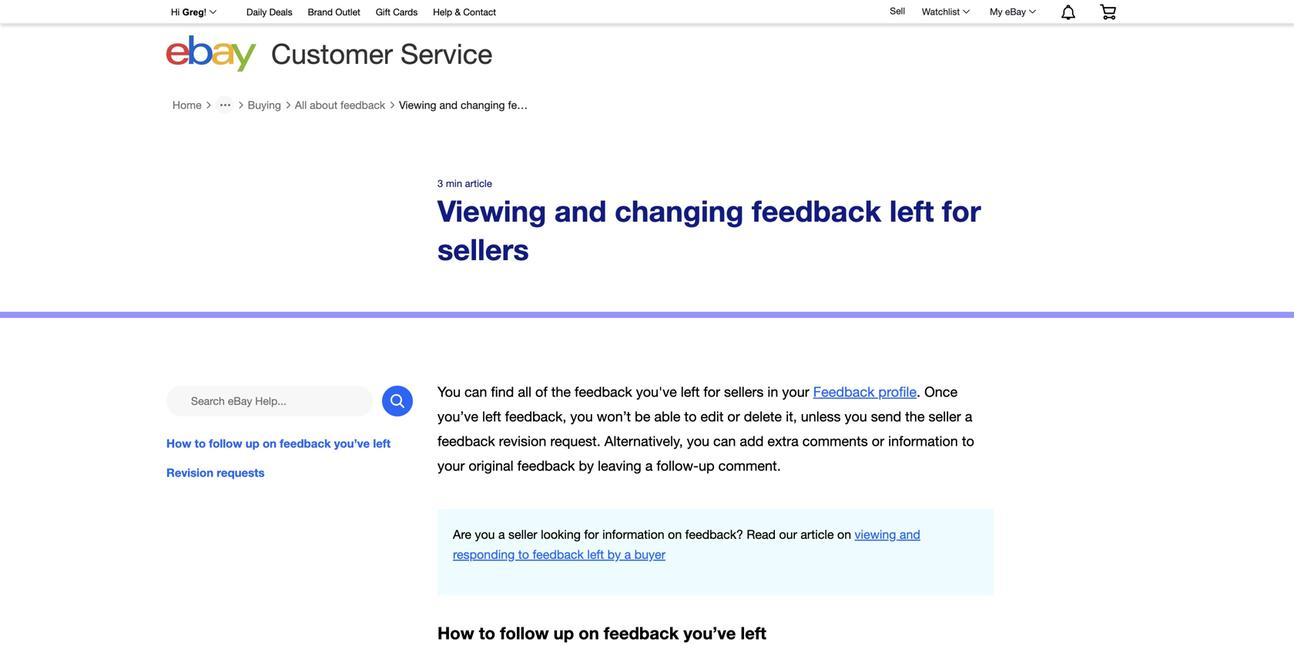 Task type: vqa. For each thing, say whether or not it's contained in the screenshot.
seller
yes



Task type: describe. For each thing, give the bounding box(es) containing it.
comments
[[803, 433, 868, 449]]

Search eBay Help... text field
[[166, 386, 373, 417]]

hi greg !
[[171, 7, 206, 17]]

service
[[401, 37, 493, 70]]

1 vertical spatial or
[[872, 433, 885, 449]]

profile
[[879, 384, 917, 400]]

viewing and responding to feedback left by a buyer link
[[453, 528, 921, 562]]

extra
[[768, 433, 799, 449]]

contact
[[463, 7, 496, 17]]

follow-
[[657, 458, 699, 474]]

delete
[[744, 409, 782, 425]]

brand outlet
[[308, 7, 360, 17]]

customer service banner
[[163, 0, 1128, 77]]

revision
[[499, 433, 546, 449]]

brand
[[308, 7, 333, 17]]

our
[[779, 528, 797, 542]]

edit
[[701, 409, 724, 425]]

it,
[[786, 409, 797, 425]]

daily
[[247, 7, 267, 17]]

!
[[204, 7, 206, 17]]

ebay
[[1005, 6, 1026, 17]]

1 horizontal spatial how to follow up on feedback you've left
[[438, 623, 766, 644]]

viewing inside viewing and changing feedback left for sellers link
[[399, 98, 437, 111]]

revision
[[166, 466, 213, 480]]

customer service
[[271, 37, 493, 70]]

viewing and changing feedback left for sellers
[[399, 98, 620, 111]]

.
[[917, 384, 921, 400]]

are
[[453, 528, 471, 542]]

be
[[635, 409, 651, 425]]

comment.
[[719, 458, 781, 474]]

daily deals link
[[247, 4, 292, 21]]

feedback?
[[685, 528, 743, 542]]

1 vertical spatial you've
[[334, 437, 370, 451]]

add
[[740, 433, 764, 449]]

buying
[[248, 98, 281, 111]]

0 horizontal spatial information
[[603, 528, 665, 542]]

help
[[433, 7, 452, 17]]

for inside "3 min article viewing and changing feedback left for sellers"
[[942, 193, 981, 228]]

responding
[[453, 548, 515, 562]]

1 vertical spatial article
[[801, 528, 834, 542]]

about
[[310, 98, 338, 111]]

2 horizontal spatial sellers
[[724, 384, 764, 400]]

you've
[[636, 384, 677, 400]]

min
[[446, 178, 462, 190]]

by inside the viewing and responding to feedback left by a buyer
[[608, 548, 621, 562]]

looking
[[541, 528, 581, 542]]

feedback
[[813, 384, 875, 400]]

feedback profile link
[[813, 384, 917, 400]]

send
[[871, 409, 901, 425]]

0 vertical spatial follow
[[209, 437, 242, 451]]

deals
[[269, 7, 292, 17]]

all
[[518, 384, 532, 400]]

outlet
[[335, 7, 360, 17]]

you up responding
[[475, 528, 495, 542]]

sell
[[890, 5, 905, 16]]

all about feedback
[[295, 98, 385, 111]]

help & contact
[[433, 7, 496, 17]]

0 vertical spatial how to follow up on feedback you've left
[[166, 437, 391, 451]]

hi
[[171, 7, 180, 17]]

alternatively,
[[605, 433, 683, 449]]

0 vertical spatial changing
[[461, 98, 505, 111]]

0 horizontal spatial seller
[[508, 528, 537, 542]]

by inside . once you've left feedback, you won't be able to edit or delete it, unless you send the seller a feedback revision request. alternatively, you can add extra comments or information to your original feedback by leaving a follow-up comment.
[[579, 458, 594, 474]]

3
[[438, 178, 443, 190]]

viewing and responding to feedback left by a buyer
[[453, 528, 921, 562]]

feedback,
[[505, 409, 567, 425]]

in
[[768, 384, 778, 400]]

you down feedback profile 'link'
[[845, 409, 867, 425]]

0 horizontal spatial how
[[166, 437, 191, 451]]

information inside . once you've left feedback, you won't be able to edit or delete it, unless you send the seller a feedback revision request. alternatively, you can add extra comments or information to your original feedback by leaving a follow-up comment.
[[888, 433, 958, 449]]

buying link
[[248, 98, 281, 112]]

customer
[[271, 37, 393, 70]]

left inside the viewing and responding to feedback left by a buyer
[[587, 548, 604, 562]]

sell link
[[883, 5, 912, 16]]

and inside "3 min article viewing and changing feedback left for sellers"
[[555, 193, 607, 228]]

greg
[[182, 7, 204, 17]]

account navigation
[[163, 0, 1128, 24]]

won't
[[597, 409, 631, 425]]

0 vertical spatial or
[[728, 409, 740, 425]]

original
[[469, 458, 514, 474]]



Task type: locate. For each thing, give the bounding box(es) containing it.
seller down once
[[929, 409, 961, 425]]

&
[[455, 7, 461, 17]]

1 vertical spatial up
[[699, 458, 715, 474]]

1 horizontal spatial can
[[713, 433, 736, 449]]

1 horizontal spatial the
[[905, 409, 925, 425]]

0 horizontal spatial by
[[579, 458, 594, 474]]

daily deals
[[247, 7, 292, 17]]

can left add
[[713, 433, 736, 449]]

0 vertical spatial viewing
[[399, 98, 437, 111]]

1 vertical spatial can
[[713, 433, 736, 449]]

viewing and changing feedback left for sellers link
[[399, 98, 620, 112]]

1 horizontal spatial seller
[[929, 409, 961, 425]]

of
[[535, 384, 548, 400]]

brand outlet link
[[308, 4, 360, 21]]

1 vertical spatial seller
[[508, 528, 537, 542]]

on
[[263, 437, 277, 451], [668, 528, 682, 542], [837, 528, 851, 542], [579, 623, 599, 644]]

and for feedback
[[440, 98, 458, 111]]

viewing down min
[[438, 193, 546, 228]]

1 horizontal spatial article
[[801, 528, 834, 542]]

2 horizontal spatial up
[[699, 458, 715, 474]]

or
[[728, 409, 740, 425], [872, 433, 885, 449]]

0 horizontal spatial article
[[465, 178, 492, 190]]

can right you
[[465, 384, 487, 400]]

left inside "3 min article viewing and changing feedback left for sellers"
[[890, 193, 934, 228]]

home link
[[173, 98, 202, 112]]

0 horizontal spatial changing
[[461, 98, 505, 111]]

a inside the viewing and responding to feedback left by a buyer
[[624, 548, 631, 562]]

1 horizontal spatial up
[[554, 623, 574, 644]]

1 vertical spatial changing
[[615, 193, 744, 228]]

feedback inside "3 min article viewing and changing feedback left for sellers"
[[752, 193, 882, 228]]

1 horizontal spatial how
[[438, 623, 474, 644]]

revision requests
[[166, 466, 265, 480]]

gift cards link
[[376, 4, 418, 21]]

0 vertical spatial can
[[465, 384, 487, 400]]

home
[[173, 98, 202, 111]]

1 horizontal spatial or
[[872, 433, 885, 449]]

0 vertical spatial seller
[[929, 409, 961, 425]]

my ebay link
[[982, 2, 1043, 21]]

2 vertical spatial and
[[900, 528, 921, 542]]

0 horizontal spatial follow
[[209, 437, 242, 451]]

or right edit
[[728, 409, 740, 425]]

seller inside . once you've left feedback, you won't be able to edit or delete it, unless you send the seller a feedback revision request. alternatively, you can add extra comments or information to your original feedback by leaving a follow-up comment.
[[929, 409, 961, 425]]

0 vertical spatial how
[[166, 437, 191, 451]]

0 vertical spatial your
[[782, 384, 809, 400]]

the right of
[[551, 384, 571, 400]]

1 vertical spatial follow
[[500, 623, 549, 644]]

0 vertical spatial article
[[465, 178, 492, 190]]

1 vertical spatial how to follow up on feedback you've left
[[438, 623, 766, 644]]

1 vertical spatial the
[[905, 409, 925, 425]]

find
[[491, 384, 514, 400]]

changing
[[461, 98, 505, 111], [615, 193, 744, 228]]

and for to feedback
[[900, 528, 921, 542]]

your inside . once you've left feedback, you won't be able to edit or delete it, unless you send the seller a feedback revision request. alternatively, you can add extra comments or information to your original feedback by leaving a follow-up comment.
[[438, 458, 465, 474]]

the
[[551, 384, 571, 400], [905, 409, 925, 425]]

1 vertical spatial by
[[608, 548, 621, 562]]

1 horizontal spatial viewing
[[438, 193, 546, 228]]

you've
[[438, 409, 478, 425], [334, 437, 370, 451], [684, 623, 736, 644]]

0 horizontal spatial you've
[[334, 437, 370, 451]]

0 vertical spatial you've
[[438, 409, 478, 425]]

1 vertical spatial and
[[555, 193, 607, 228]]

unless
[[801, 409, 841, 425]]

0 vertical spatial the
[[551, 384, 571, 400]]

read
[[747, 528, 776, 542]]

0 horizontal spatial up
[[246, 437, 259, 451]]

1 vertical spatial sellers
[[438, 232, 529, 267]]

left inside . once you've left feedback, you won't be able to edit or delete it, unless you send the seller a feedback revision request. alternatively, you can add extra comments or information to your original feedback by leaving a follow-up comment.
[[482, 409, 501, 425]]

0 vertical spatial up
[[246, 437, 259, 451]]

0 horizontal spatial or
[[728, 409, 740, 425]]

viewing down service at the left of the page
[[399, 98, 437, 111]]

you down edit
[[687, 433, 710, 449]]

changing inside "3 min article viewing and changing feedback left for sellers"
[[615, 193, 744, 228]]

2 horizontal spatial and
[[900, 528, 921, 542]]

help & contact link
[[433, 4, 496, 21]]

information up buyer
[[603, 528, 665, 542]]

0 horizontal spatial viewing
[[399, 98, 437, 111]]

you can find all of the feedback you've left for sellers in your feedback profile
[[438, 384, 917, 400]]

leaving
[[598, 458, 642, 474]]

my ebay
[[990, 6, 1026, 17]]

viewing
[[399, 98, 437, 111], [438, 193, 546, 228]]

to feedback
[[518, 548, 584, 562]]

viewing and changing feedback left for sellers main content
[[0, 89, 1294, 653]]

0 horizontal spatial how to follow up on feedback you've left
[[166, 437, 391, 451]]

your right the in
[[782, 384, 809, 400]]

article right min
[[465, 178, 492, 190]]

once
[[925, 384, 958, 400]]

0 horizontal spatial can
[[465, 384, 487, 400]]

0 vertical spatial and
[[440, 98, 458, 111]]

request.
[[550, 433, 601, 449]]

the inside . once you've left feedback, you won't be able to edit or delete it, unless you send the seller a feedback revision request. alternatively, you can add extra comments or information to your original feedback by leaving a follow-up comment.
[[905, 409, 925, 425]]

0 horizontal spatial your
[[438, 458, 465, 474]]

article inside "3 min article viewing and changing feedback left for sellers"
[[465, 178, 492, 190]]

buyer
[[635, 548, 666, 562]]

2 vertical spatial sellers
[[724, 384, 764, 400]]

0 vertical spatial information
[[888, 433, 958, 449]]

your shopping cart image
[[1099, 4, 1117, 19]]

0 horizontal spatial and
[[440, 98, 458, 111]]

sellers inside "3 min article viewing and changing feedback left for sellers"
[[438, 232, 529, 267]]

up inside . once you've left feedback, you won't be able to edit or delete it, unless you send the seller a feedback revision request. alternatively, you can add extra comments or information to your original feedback by leaving a follow-up comment.
[[699, 458, 715, 474]]

1 horizontal spatial by
[[608, 548, 621, 562]]

for inside viewing and changing feedback left for sellers link
[[574, 98, 587, 111]]

2 vertical spatial you've
[[684, 623, 736, 644]]

seller up to feedback in the left bottom of the page
[[508, 528, 537, 542]]

2 vertical spatial up
[[554, 623, 574, 644]]

you
[[438, 384, 461, 400]]

1 vertical spatial information
[[603, 528, 665, 542]]

sellers
[[590, 98, 620, 111], [438, 232, 529, 267], [724, 384, 764, 400]]

requests
[[217, 466, 265, 480]]

can inside . once you've left feedback, you won't be able to edit or delete it, unless you send the seller a feedback revision request. alternatively, you can add extra comments or information to your original feedback by leaving a follow-up comment.
[[713, 433, 736, 449]]

0 horizontal spatial sellers
[[438, 232, 529, 267]]

you up request. in the left bottom of the page
[[570, 409, 593, 425]]

information down send
[[888, 433, 958, 449]]

how to follow up on feedback you've left link
[[166, 435, 413, 452]]

all
[[295, 98, 307, 111]]

my
[[990, 6, 1003, 17]]

by left buyer
[[608, 548, 621, 562]]

0 vertical spatial sellers
[[590, 98, 620, 111]]

all about feedback link
[[295, 98, 385, 112]]

your
[[782, 384, 809, 400], [438, 458, 465, 474]]

1 horizontal spatial and
[[555, 193, 607, 228]]

and
[[440, 98, 458, 111], [555, 193, 607, 228], [900, 528, 921, 542]]

watchlist
[[922, 6, 960, 17]]

viewing
[[855, 528, 896, 542]]

1 horizontal spatial changing
[[615, 193, 744, 228]]

1 vertical spatial your
[[438, 458, 465, 474]]

up
[[246, 437, 259, 451], [699, 458, 715, 474], [554, 623, 574, 644]]

1 horizontal spatial sellers
[[590, 98, 620, 111]]

2 horizontal spatial you've
[[684, 623, 736, 644]]

by down request. in the left bottom of the page
[[579, 458, 594, 474]]

seller
[[929, 409, 961, 425], [508, 528, 537, 542]]

watchlist link
[[914, 2, 977, 21]]

article right our
[[801, 528, 834, 542]]

1 vertical spatial viewing
[[438, 193, 546, 228]]

how to follow up on feedback you've left
[[166, 437, 391, 451], [438, 623, 766, 644]]

viewing inside "3 min article viewing and changing feedback left for sellers"
[[438, 193, 546, 228]]

your left original
[[438, 458, 465, 474]]

1 horizontal spatial follow
[[500, 623, 549, 644]]

the down .
[[905, 409, 925, 425]]

follow
[[209, 437, 242, 451], [500, 623, 549, 644]]

3 min article viewing and changing feedback left for sellers
[[438, 178, 981, 267]]

gift
[[376, 7, 391, 17]]

1 horizontal spatial information
[[888, 433, 958, 449]]

0 horizontal spatial the
[[551, 384, 571, 400]]

and inside the viewing and responding to feedback left by a buyer
[[900, 528, 921, 542]]

0 vertical spatial by
[[579, 458, 594, 474]]

you've inside . once you've left feedback, you won't be able to edit or delete it, unless you send the seller a feedback revision request. alternatively, you can add extra comments or information to your original feedback by leaving a follow-up comment.
[[438, 409, 478, 425]]

revision requests link
[[166, 464, 413, 481]]

to
[[684, 409, 697, 425], [962, 433, 974, 449], [195, 437, 206, 451], [479, 623, 495, 644]]

. once you've left feedback, you won't be able to edit or delete it, unless you send the seller a feedback revision request. alternatively, you can add extra comments or information to your original feedback by leaving a follow-up comment.
[[438, 384, 974, 474]]

left
[[556, 98, 571, 111], [890, 193, 934, 228], [681, 384, 700, 400], [482, 409, 501, 425], [373, 437, 391, 451], [587, 548, 604, 562], [741, 623, 766, 644]]

you
[[570, 409, 593, 425], [845, 409, 867, 425], [687, 433, 710, 449], [475, 528, 495, 542]]

are you a seller looking for information on feedback? read our article on
[[453, 528, 855, 542]]

1 horizontal spatial your
[[782, 384, 809, 400]]

1 horizontal spatial you've
[[438, 409, 478, 425]]

sellers inside viewing and changing feedback left for sellers link
[[590, 98, 620, 111]]

can
[[465, 384, 487, 400], [713, 433, 736, 449]]

1 vertical spatial how
[[438, 623, 474, 644]]

gift cards
[[376, 7, 418, 17]]

or down send
[[872, 433, 885, 449]]

information
[[888, 433, 958, 449], [603, 528, 665, 542]]

cards
[[393, 7, 418, 17]]

and inside viewing and changing feedback left for sellers link
[[440, 98, 458, 111]]

able
[[654, 409, 681, 425]]



